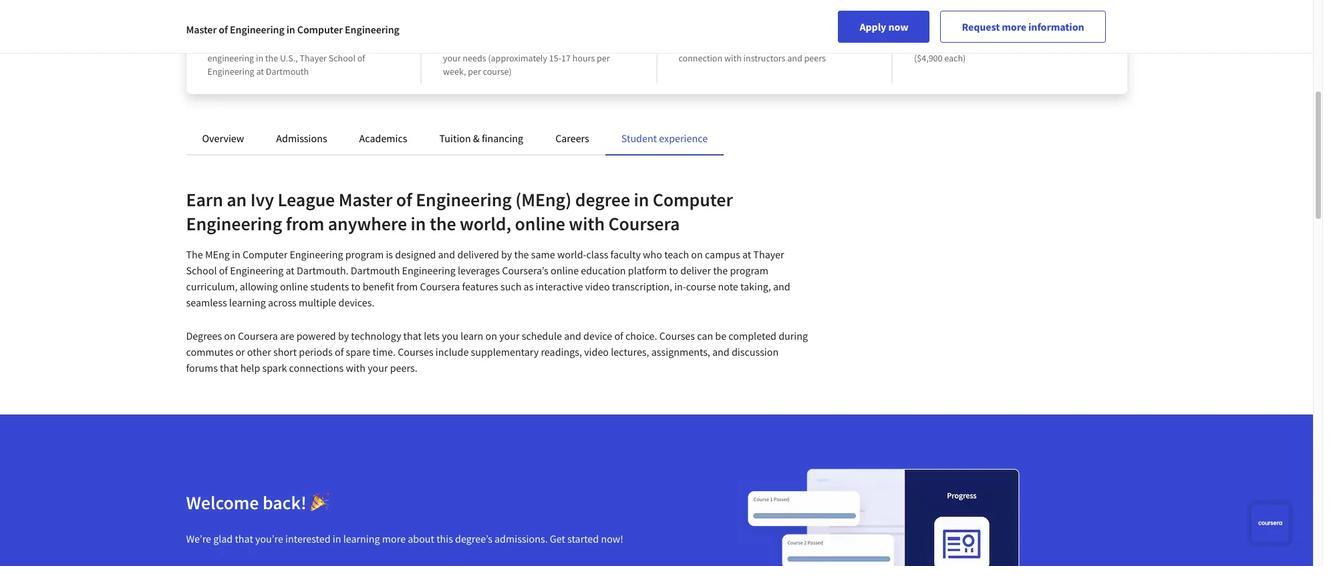 Task type: describe. For each thing, give the bounding box(es) containing it.
each)
[[945, 52, 966, 64]]

short
[[273, 346, 297, 359]]

learn
[[461, 330, 484, 343]]

overview link
[[202, 132, 244, 145]]

request
[[962, 20, 1000, 33]]

tuition & financing
[[440, 132, 524, 145]]

2 vertical spatial per
[[468, 66, 481, 78]]

teach
[[665, 248, 689, 261]]

engineering up schools
[[345, 23, 400, 36]]

admissions.
[[495, 533, 548, 546]]

video inside the meng in computer engineering program is designed and delivered by the same world-class faculty who teach on campus at thayer school of engineering at dartmouth. dartmouth engineering leverages coursera's online education platform to deliver the program curriculum, allowing online students to benefit from coursera features such as interactive video transcription, in-course note taking, and seamless learning across multiple devices.
[[585, 280, 610, 294]]

your inside complete the program on the schedule that suits your needs (approximately 15-17 hours per week, per course)
[[443, 52, 461, 64]]

video inside degrees on coursera are powered by technology that lets you learn on your schedule and device of choice. courses can be completed during commutes or other short periods of spare time. courses include supplementary readings, video lectures, assignments, and discussion forums that help spark connections with your peers.
[[584, 346, 609, 359]]

1 vertical spatial online
[[551, 264, 579, 277]]

only
[[930, 39, 947, 51]]

from inside the earn an ivy league master of engineering (meng) degree in computer engineering from anywhere in the world, online with coursera
[[286, 212, 324, 236]]

lets
[[424, 330, 440, 343]]

in inside $44,100 total cost pay only for courses you enroll in per term ($4,900 each)
[[1035, 39, 1042, 51]]

world-
[[558, 248, 587, 261]]

on up or
[[224, 330, 236, 343]]

admissions
[[276, 132, 327, 145]]

as
[[524, 280, 534, 294]]

dartmouth inside earn an ivy league degree from one of the first professional schools of engineering in the u.s., thayer school of engineering at dartmouth
[[266, 66, 309, 78]]

degrees on coursera are powered by technology that lets you learn on your schedule and device of choice. courses can be completed during commutes or other short periods of spare time. courses include supplementary readings, video lectures, assignments, and discussion forums that help spark connections with your peers.
[[186, 330, 808, 375]]

with inside the earn an ivy league master of engineering (meng) degree in computer engineering from anywhere in the world, online with coursera
[[569, 212, 605, 236]]

(approximately
[[488, 52, 548, 64]]

schools
[[338, 39, 368, 51]]

cost
[[991, 20, 1014, 37]]

time.
[[373, 346, 396, 359]]

the left first on the top of page
[[256, 39, 269, 51]]

needs
[[463, 52, 486, 64]]

1 vertical spatial at
[[743, 248, 752, 261]]

the up '15-'
[[545, 39, 558, 51]]

pay
[[915, 39, 929, 51]]

campus
[[705, 248, 741, 261]]

on inside complete the program on the schedule that suits your needs (approximately 15-17 hours per week, per course)
[[533, 39, 544, 51]]

engineering down designed
[[402, 264, 456, 277]]

&
[[473, 132, 480, 145]]

engineering inside earn an ivy league degree from one of the first professional schools of engineering in the u.s., thayer school of engineering at dartmouth
[[208, 66, 254, 78]]

from inside the meng in computer engineering program is designed and delivered by the same world-class faculty who teach on campus at thayer school of engineering at dartmouth. dartmouth engineering leverages coursera's online education platform to deliver the program curriculum, allowing online students to benefit from coursera features such as interactive video transcription, in-course note taking, and seamless learning across multiple devices.
[[397, 280, 418, 294]]

earn an ivy league degree from one of the first professional schools of engineering in the u.s., thayer school of engineering at dartmouth
[[208, 20, 378, 78]]

on inside the meng in computer engineering program is designed and delivered by the same world-class faculty who teach on campus at thayer school of engineering at dartmouth. dartmouth engineering leverages coursera's online education platform to deliver the program curriculum, allowing online students to benefit from coursera features such as interactive video transcription, in-course note taking, and seamless learning across multiple devices.
[[692, 248, 703, 261]]

technology
[[351, 330, 401, 343]]

same
[[531, 248, 555, 261]]

league for degree
[[273, 20, 314, 37]]

seamless
[[186, 296, 227, 310]]

careers link
[[556, 132, 590, 145]]

choice.
[[626, 330, 658, 343]]

spare
[[346, 346, 371, 359]]

course)
[[483, 66, 512, 78]]

benefit
[[363, 280, 395, 294]]

request more information
[[962, 20, 1085, 33]]

engineering up 'dartmouth.'
[[290, 248, 343, 261]]

0 horizontal spatial master
[[186, 23, 217, 36]]

spark
[[262, 362, 287, 375]]

projects,
[[779, 39, 813, 51]]

taking,
[[741, 280, 771, 294]]

0 horizontal spatial to
[[351, 280, 361, 294]]

the down first on the top of page
[[265, 52, 278, 64]]

overview
[[202, 132, 244, 145]]

by inside the meng in computer engineering program is designed and delivered by the same world-class faculty who teach on campus at thayer school of engineering at dartmouth. dartmouth engineering leverages coursera's online education platform to deliver the program curriculum, allowing online students to benefit from coursera features such as interactive video transcription, in-course note taking, and seamless learning across multiple devices.
[[501, 248, 512, 261]]

interested
[[286, 533, 331, 546]]

started
[[568, 533, 599, 546]]

2 vertical spatial online
[[280, 280, 308, 294]]

you inside $44,100 total cost pay only for courses you enroll in per term ($4,900 each)
[[994, 39, 1008, 51]]

on right 'learn'
[[486, 330, 497, 343]]

total
[[962, 20, 988, 37]]

get
[[550, 533, 566, 546]]

information
[[1029, 20, 1085, 33]]

schedule inside degrees on coursera are powered by technology that lets you learn on your schedule and device of choice. courses can be completed during commutes or other short periods of spare time. courses include supplementary readings, video lectures, assignments, and discussion forums that help spark connections with your peers.
[[522, 330, 562, 343]]

1 horizontal spatial learning
[[343, 533, 380, 546]]

experience
[[659, 132, 708, 145]]

glad
[[213, 533, 233, 546]]

in up professional
[[287, 23, 295, 36]]

you're
[[255, 533, 283, 546]]

engineering up allowing
[[230, 264, 284, 277]]

course
[[687, 280, 716, 294]]

school inside earn an ivy league degree from one of the first professional schools of engineering in the u.s., thayer school of engineering at dartmouth
[[329, 52, 356, 64]]

that down or
[[220, 362, 238, 375]]

devices.
[[339, 296, 375, 310]]

engineering up one
[[230, 23, 285, 36]]

student experience link
[[622, 132, 708, 145]]

for
[[949, 39, 960, 51]]

this
[[437, 533, 453, 546]]

an for earn an ivy league degree from one of the first professional schools of engineering in the u.s., thayer school of engineering at dartmouth
[[237, 20, 251, 37]]

discussion
[[732, 346, 779, 359]]

lecture videos, hands-on projects, and connection with instructors and peers
[[679, 39, 830, 64]]

ivy for engineering
[[253, 20, 270, 37]]

class
[[587, 248, 609, 261]]

welcome back! 🎉
[[186, 491, 329, 515]]

of up lectures,
[[615, 330, 624, 343]]

across
[[268, 296, 297, 310]]

1 vertical spatial more
[[382, 533, 406, 546]]

and right the taking,
[[774, 280, 791, 294]]

delivered
[[458, 248, 499, 261]]

back!
[[263, 491, 307, 515]]

now!
[[601, 533, 624, 546]]

you inside degrees on coursera are powered by technology that lets you learn on your schedule and device of choice. courses can be completed during commutes or other short periods of spare time. courses include supplementary readings, video lectures, assignments, and discussion forums that help spark connections with your peers.
[[442, 330, 459, 343]]

in right interested
[[333, 533, 341, 546]]

17
[[562, 52, 571, 64]]

week,
[[443, 66, 466, 78]]

u.s.,
[[280, 52, 298, 64]]

now
[[889, 20, 909, 33]]

commutes
[[186, 346, 233, 359]]

in inside earn an ivy league degree from one of the first professional schools of engineering in the u.s., thayer school of engineering at dartmouth
[[256, 52, 263, 64]]

meng
[[205, 248, 230, 261]]

during
[[779, 330, 808, 343]]

powered
[[297, 330, 336, 343]]

of left spare
[[335, 346, 344, 359]]

help
[[240, 362, 260, 375]]

($4,900
[[915, 52, 943, 64]]

of right schools
[[370, 39, 378, 51]]

about
[[408, 533, 435, 546]]

degree inside the earn an ivy league master of engineering (meng) degree in computer engineering from anywhere in the world, online with coursera
[[575, 188, 630, 212]]

degree's
[[455, 533, 493, 546]]

videos,
[[710, 39, 738, 51]]

that inside complete the program on the schedule that suits your needs (approximately 15-17 hours per week, per course)
[[597, 39, 613, 51]]

the down campus
[[713, 264, 728, 277]]

lectures,
[[611, 346, 650, 359]]

assignments,
[[652, 346, 711, 359]]

include
[[436, 346, 469, 359]]

1 vertical spatial courses
[[398, 346, 434, 359]]

more inside button
[[1002, 20, 1027, 33]]

request more information button
[[941, 11, 1106, 43]]

of up from at the top of page
[[219, 23, 228, 36]]

students
[[310, 280, 349, 294]]

of down schools
[[358, 52, 365, 64]]

careers
[[556, 132, 590, 145]]



Task type: vqa. For each thing, say whether or not it's contained in the screenshot.
Help Center image
no



Task type: locate. For each thing, give the bounding box(es) containing it.
that right "glad"
[[235, 533, 253, 546]]

that left "lets"
[[404, 330, 422, 343]]

and right designed
[[438, 248, 455, 261]]

designed
[[395, 248, 436, 261]]

of down meng
[[219, 264, 228, 277]]

financing
[[482, 132, 524, 145]]

and up readings, at the left
[[564, 330, 582, 343]]

multiple
[[299, 296, 337, 310]]

hands-
[[740, 39, 767, 51]]

instructors
[[744, 52, 786, 64]]

apply
[[860, 20, 887, 33]]

0 vertical spatial thayer
[[300, 52, 327, 64]]

0 horizontal spatial more
[[382, 533, 406, 546]]

the
[[256, 39, 269, 51], [483, 39, 496, 51], [545, 39, 558, 51], [265, 52, 278, 64], [430, 212, 456, 236], [514, 248, 529, 261], [713, 264, 728, 277]]

1 horizontal spatial per
[[597, 52, 610, 64]]

0 vertical spatial computer
[[297, 23, 343, 36]]

complete the program on the schedule that suits your needs (approximately 15-17 hours per week, per course)
[[443, 39, 634, 78]]

tuition & financing link
[[440, 132, 524, 145]]

1 horizontal spatial you
[[994, 39, 1008, 51]]

2 vertical spatial at
[[286, 264, 295, 277]]

coursera up 'other'
[[238, 330, 278, 343]]

2 vertical spatial computer
[[243, 248, 288, 261]]

your up 'supplementary'
[[500, 330, 520, 343]]

0 horizontal spatial computer
[[243, 248, 288, 261]]

dartmouth down u.s.,
[[266, 66, 309, 78]]

computer up professional
[[297, 23, 343, 36]]

coursera inside the earn an ivy league master of engineering (meng) degree in computer engineering from anywhere in the world, online with coursera
[[609, 212, 680, 236]]

your
[[443, 52, 461, 64], [500, 330, 520, 343], [368, 362, 388, 375]]

0 vertical spatial league
[[273, 20, 314, 37]]

0 horizontal spatial you
[[442, 330, 459, 343]]

engineering
[[230, 23, 285, 36], [345, 23, 400, 36], [208, 66, 254, 78], [416, 188, 512, 212], [186, 212, 282, 236], [290, 248, 343, 261], [230, 264, 284, 277], [402, 264, 456, 277]]

complete
[[443, 39, 481, 51]]

engineering up the delivered on the top of the page
[[416, 188, 512, 212]]

15-
[[549, 52, 562, 64]]

program left is
[[345, 248, 384, 261]]

1 horizontal spatial degree
[[575, 188, 630, 212]]

embedded module image image
[[714, 447, 1055, 567]]

deliver
[[681, 264, 711, 277]]

0 vertical spatial your
[[443, 52, 461, 64]]

0 horizontal spatial from
[[286, 212, 324, 236]]

0 horizontal spatial per
[[468, 66, 481, 78]]

supplementary
[[471, 346, 539, 359]]

computer inside the meng in computer engineering program is designed and delivered by the same world-class faculty who teach on campus at thayer school of engineering at dartmouth. dartmouth engineering leverages coursera's online education platform to deliver the program curriculum, allowing online students to benefit from coursera features such as interactive video transcription, in-course note taking, and seamless learning across multiple devices.
[[243, 248, 288, 261]]

engineering down engineering
[[208, 66, 254, 78]]

0 vertical spatial learning
[[229, 296, 266, 310]]

0 horizontal spatial program
[[345, 248, 384, 261]]

learning inside the meng in computer engineering program is designed and delivered by the same world-class faculty who teach on campus at thayer school of engineering at dartmouth. dartmouth engineering leverages coursera's online education platform to deliver the program curriculum, allowing online students to benefit from coursera features such as interactive video transcription, in-course note taking, and seamless learning across multiple devices.
[[229, 296, 266, 310]]

0 horizontal spatial at
[[256, 66, 264, 78]]

such
[[501, 280, 522, 294]]

courses up assignments,
[[660, 330, 695, 343]]

1 vertical spatial you
[[442, 330, 459, 343]]

0 horizontal spatial degree
[[316, 20, 355, 37]]

0 vertical spatial courses
[[660, 330, 695, 343]]

or
[[236, 346, 245, 359]]

first
[[271, 39, 286, 51]]

courses up peers.
[[398, 346, 434, 359]]

of inside the earn an ivy league master of engineering (meng) degree in computer engineering from anywhere in the world, online with coursera
[[396, 188, 412, 212]]

1 vertical spatial computer
[[653, 188, 733, 212]]

one
[[230, 39, 245, 51]]

device
[[584, 330, 613, 343]]

engineering up meng
[[186, 212, 282, 236]]

note
[[718, 280, 739, 294]]

1 vertical spatial learning
[[343, 533, 380, 546]]

more left about
[[382, 533, 406, 546]]

connections
[[289, 362, 344, 375]]

schedule up readings, at the left
[[522, 330, 562, 343]]

1 horizontal spatial school
[[329, 52, 356, 64]]

earn up the
[[186, 188, 223, 212]]

2 horizontal spatial at
[[743, 248, 752, 261]]

earn up from at the top of page
[[208, 20, 234, 37]]

school
[[329, 52, 356, 64], [186, 264, 217, 277]]

2 horizontal spatial with
[[725, 52, 742, 64]]

the
[[186, 248, 203, 261]]

and down projects,
[[788, 52, 803, 64]]

0 vertical spatial online
[[515, 212, 566, 236]]

with up 'class'
[[569, 212, 605, 236]]

school down schools
[[329, 52, 356, 64]]

learning right interested
[[343, 533, 380, 546]]

1 vertical spatial league
[[278, 188, 335, 212]]

0 vertical spatial more
[[1002, 20, 1027, 33]]

the inside the earn an ivy league master of engineering (meng) degree in computer engineering from anywhere in the world, online with coursera
[[430, 212, 456, 236]]

an for earn an ivy league master of engineering (meng) degree in computer engineering from anywhere in the world, online with coursera
[[227, 188, 247, 212]]

1 horizontal spatial coursera
[[420, 280, 460, 294]]

1 vertical spatial degree
[[575, 188, 630, 212]]

on up deliver
[[692, 248, 703, 261]]

$44,100
[[915, 20, 959, 37]]

thayer down professional
[[300, 52, 327, 64]]

an inside the earn an ivy league master of engineering (meng) degree in computer engineering from anywhere in the world, online with coursera
[[227, 188, 247, 212]]

program up (approximately
[[498, 39, 532, 51]]

1 horizontal spatial dartmouth
[[351, 264, 400, 277]]

tuition
[[440, 132, 471, 145]]

0 vertical spatial from
[[286, 212, 324, 236]]

ivy
[[253, 20, 270, 37], [250, 188, 274, 212]]

computer
[[297, 23, 343, 36], [653, 188, 733, 212], [243, 248, 288, 261]]

in up who
[[634, 188, 649, 212]]

interactive
[[536, 280, 583, 294]]

1 vertical spatial video
[[584, 346, 609, 359]]

computer up allowing
[[243, 248, 288, 261]]

1 horizontal spatial courses
[[660, 330, 695, 343]]

ivy inside the earn an ivy league master of engineering (meng) degree in computer engineering from anywhere in the world, online with coursera
[[250, 188, 274, 212]]

0 horizontal spatial thayer
[[300, 52, 327, 64]]

0 horizontal spatial dartmouth
[[266, 66, 309, 78]]

1 horizontal spatial your
[[443, 52, 461, 64]]

in-
[[675, 280, 687, 294]]

on up instructors
[[767, 39, 777, 51]]

earn an ivy league master of engineering (meng) degree in computer engineering from anywhere in the world, online with coursera
[[186, 188, 733, 236]]

with
[[725, 52, 742, 64], [569, 212, 605, 236], [346, 362, 366, 375]]

(meng)
[[516, 188, 572, 212]]

1 horizontal spatial with
[[569, 212, 605, 236]]

master up from at the top of page
[[186, 23, 217, 36]]

0 vertical spatial per
[[1044, 39, 1057, 51]]

of inside the meng in computer engineering program is designed and delivered by the same world-class faculty who teach on campus at thayer school of engineering at dartmouth. dartmouth engineering leverages coursera's online education platform to deliver the program curriculum, allowing online students to benefit from coursera features such as interactive video transcription, in-course note taking, and seamless learning across multiple devices.
[[219, 264, 228, 277]]

0 horizontal spatial courses
[[398, 346, 434, 359]]

platform
[[628, 264, 667, 277]]

1 vertical spatial by
[[338, 330, 349, 343]]

thayer inside earn an ivy league degree from one of the first professional schools of engineering in the u.s., thayer school of engineering at dartmouth
[[300, 52, 327, 64]]

1 horizontal spatial program
[[498, 39, 532, 51]]

on inside lecture videos, hands-on projects, and connection with instructors and peers
[[767, 39, 777, 51]]

computer inside the earn an ivy league master of engineering (meng) degree in computer engineering from anywhere in the world, online with coursera
[[653, 188, 733, 212]]

by inside degrees on coursera are powered by technology that lets you learn on your schedule and device of choice. courses can be completed during commutes or other short periods of spare time. courses include supplementary readings, video lectures, assignments, and discussion forums that help spark connections with your peers.
[[338, 330, 349, 343]]

dartmouth up benefit
[[351, 264, 400, 277]]

schedule inside complete the program on the schedule that suits your needs (approximately 15-17 hours per week, per course)
[[560, 39, 596, 51]]

0 vertical spatial by
[[501, 248, 512, 261]]

leverages
[[458, 264, 500, 277]]

to up devices.
[[351, 280, 361, 294]]

thayer inside the meng in computer engineering program is designed and delivered by the same world-class faculty who teach on campus at thayer school of engineering at dartmouth. dartmouth engineering leverages coursera's online education platform to deliver the program curriculum, allowing online students to benefit from coursera features such as interactive video transcription, in-course note taking, and seamless learning across multiple devices.
[[754, 248, 785, 261]]

2 vertical spatial with
[[346, 362, 366, 375]]

0 vertical spatial program
[[498, 39, 532, 51]]

learning down allowing
[[229, 296, 266, 310]]

league inside earn an ivy league degree from one of the first professional schools of engineering in the u.s., thayer school of engineering at dartmouth
[[273, 20, 314, 37]]

from
[[286, 212, 324, 236], [397, 280, 418, 294]]

degrees
[[186, 330, 222, 343]]

of
[[219, 23, 228, 36], [247, 39, 254, 51], [370, 39, 378, 51], [358, 52, 365, 64], [396, 188, 412, 212], [219, 264, 228, 277], [615, 330, 624, 343], [335, 346, 344, 359]]

more up enroll
[[1002, 20, 1027, 33]]

from up 'dartmouth.'
[[286, 212, 324, 236]]

1 horizontal spatial at
[[286, 264, 295, 277]]

with down videos,
[[725, 52, 742, 64]]

league down admissions link
[[278, 188, 335, 212]]

that left suits
[[597, 39, 613, 51]]

program inside complete the program on the schedule that suits your needs (approximately 15-17 hours per week, per course)
[[498, 39, 532, 51]]

league up first on the top of page
[[273, 20, 314, 37]]

an inside earn an ivy league degree from one of the first professional schools of engineering in the u.s., thayer school of engineering at dartmouth
[[237, 20, 251, 37]]

you down "cost"
[[994, 39, 1008, 51]]

0 vertical spatial school
[[329, 52, 356, 64]]

1 horizontal spatial from
[[397, 280, 418, 294]]

school inside the meng in computer engineering program is designed and delivered by the same world-class faculty who teach on campus at thayer school of engineering at dartmouth. dartmouth engineering leverages coursera's online education platform to deliver the program curriculum, allowing online students to benefit from coursera features such as interactive video transcription, in-course note taking, and seamless learning across multiple devices.
[[186, 264, 217, 277]]

anywhere
[[328, 212, 407, 236]]

of up designed
[[396, 188, 412, 212]]

1 horizontal spatial by
[[501, 248, 512, 261]]

per right hours
[[597, 52, 610, 64]]

completed
[[729, 330, 777, 343]]

0 horizontal spatial coursera
[[238, 330, 278, 343]]

0 vertical spatial with
[[725, 52, 742, 64]]

1 vertical spatial to
[[351, 280, 361, 294]]

1 vertical spatial school
[[186, 264, 217, 277]]

of right one
[[247, 39, 254, 51]]

in inside the meng in computer engineering program is designed and delivered by the same world-class faculty who teach on campus at thayer school of engineering at dartmouth. dartmouth engineering leverages coursera's online education platform to deliver the program curriculum, allowing online students to benefit from coursera features such as interactive video transcription, in-course note taking, and seamless learning across multiple devices.
[[232, 248, 240, 261]]

to
[[669, 264, 679, 277], [351, 280, 361, 294]]

0 vertical spatial video
[[585, 280, 610, 294]]

1 vertical spatial per
[[597, 52, 610, 64]]

video down device
[[584, 346, 609, 359]]

by up coursera's
[[501, 248, 512, 261]]

earn inside earn an ivy league degree from one of the first professional schools of engineering in the u.s., thayer school of engineering at dartmouth
[[208, 20, 234, 37]]

student
[[622, 132, 657, 145]]

peers
[[805, 52, 826, 64]]

online
[[515, 212, 566, 236], [551, 264, 579, 277], [280, 280, 308, 294]]

on up (approximately
[[533, 39, 544, 51]]

the up coursera's
[[514, 248, 529, 261]]

0 vertical spatial degree
[[316, 20, 355, 37]]

1 vertical spatial dartmouth
[[351, 264, 400, 277]]

master inside the earn an ivy league master of engineering (meng) degree in computer engineering from anywhere in the world, online with coursera
[[339, 188, 393, 212]]

$44,100 total cost pay only for courses you enroll in per term ($4,900 each)
[[915, 20, 1078, 64]]

degree up schools
[[316, 20, 355, 37]]

0 vertical spatial master
[[186, 23, 217, 36]]

and up peers
[[815, 39, 830, 51]]

1 vertical spatial schedule
[[522, 330, 562, 343]]

per
[[1044, 39, 1057, 51], [597, 52, 610, 64], [468, 66, 481, 78]]

1 vertical spatial your
[[500, 330, 520, 343]]

professional
[[288, 39, 336, 51]]

from right benefit
[[397, 280, 418, 294]]

0 vertical spatial schedule
[[560, 39, 596, 51]]

admissions link
[[276, 132, 327, 145]]

education
[[581, 264, 626, 277]]

ivy for anywhere
[[250, 188, 274, 212]]

0 vertical spatial earn
[[208, 20, 234, 37]]

per inside $44,100 total cost pay only for courses you enroll in per term ($4,900 each)
[[1044, 39, 1057, 51]]

degree
[[316, 20, 355, 37], [575, 188, 630, 212]]

degree inside earn an ivy league degree from one of the first professional schools of engineering in the u.s., thayer school of engineering at dartmouth
[[316, 20, 355, 37]]

1 vertical spatial coursera
[[420, 280, 460, 294]]

0 vertical spatial to
[[669, 264, 679, 277]]

with inside lecture videos, hands-on projects, and connection with instructors and peers
[[725, 52, 742, 64]]

curriculum,
[[186, 280, 238, 294]]

transcription,
[[612, 280, 673, 294]]

2 vertical spatial program
[[730, 264, 769, 277]]

the up designed
[[430, 212, 456, 236]]

2 vertical spatial your
[[368, 362, 388, 375]]

2 horizontal spatial computer
[[653, 188, 733, 212]]

earn inside the earn an ivy league master of engineering (meng) degree in computer engineering from anywhere in the world, online with coursera
[[186, 188, 223, 212]]

coursera's
[[502, 264, 549, 277]]

2 horizontal spatial program
[[730, 264, 769, 277]]

by up spare
[[338, 330, 349, 343]]

degree up 'class'
[[575, 188, 630, 212]]

your down time.
[[368, 362, 388, 375]]

lecture
[[679, 39, 708, 51]]

more
[[1002, 20, 1027, 33], [382, 533, 406, 546]]

🎉
[[310, 491, 329, 515]]

other
[[247, 346, 271, 359]]

the up needs
[[483, 39, 496, 51]]

1 horizontal spatial more
[[1002, 20, 1027, 33]]

enroll
[[1010, 39, 1033, 51]]

are
[[280, 330, 294, 343]]

forums
[[186, 362, 218, 375]]

in right enroll
[[1035, 39, 1042, 51]]

league inside the earn an ivy league master of engineering (meng) degree in computer engineering from anywhere in the world, online with coursera
[[278, 188, 335, 212]]

you up "include" at the bottom of page
[[442, 330, 459, 343]]

an up meng
[[227, 188, 247, 212]]

2 vertical spatial coursera
[[238, 330, 278, 343]]

1 vertical spatial from
[[397, 280, 418, 294]]

school down the
[[186, 264, 217, 277]]

features
[[462, 280, 499, 294]]

coursera inside the meng in computer engineering program is designed and delivered by the same world-class faculty who teach on campus at thayer school of engineering at dartmouth. dartmouth engineering leverages coursera's online education platform to deliver the program curriculum, allowing online students to benefit from coursera features such as interactive video transcription, in-course note taking, and seamless learning across multiple devices.
[[420, 280, 460, 294]]

0 vertical spatial dartmouth
[[266, 66, 309, 78]]

engineering
[[208, 52, 254, 64]]

2 horizontal spatial per
[[1044, 39, 1057, 51]]

to down teach
[[669, 264, 679, 277]]

per left term
[[1044, 39, 1057, 51]]

in up designed
[[411, 212, 426, 236]]

term
[[1059, 39, 1078, 51]]

0 horizontal spatial your
[[368, 362, 388, 375]]

academics link
[[359, 132, 408, 145]]

earn for earn an ivy league master of engineering (meng) degree in computer engineering from anywhere in the world, online with coursera
[[186, 188, 223, 212]]

apply now
[[860, 20, 909, 33]]

2 horizontal spatial your
[[500, 330, 520, 343]]

1 vertical spatial thayer
[[754, 248, 785, 261]]

with inside degrees on coursera are powered by technology that lets you learn on your schedule and device of choice. courses can be completed during commutes or other short periods of spare time. courses include supplementary readings, video lectures, assignments, and discussion forums that help spark connections with your peers.
[[346, 362, 366, 375]]

online inside the earn an ivy league master of engineering (meng) degree in computer engineering from anywhere in the world, online with coursera
[[515, 212, 566, 236]]

1 horizontal spatial thayer
[[754, 248, 785, 261]]

coursera up who
[[609, 212, 680, 236]]

an up one
[[237, 20, 251, 37]]

coursera left features
[[420, 280, 460, 294]]

computer up teach
[[653, 188, 733, 212]]

1 vertical spatial ivy
[[250, 188, 274, 212]]

program up the taking,
[[730, 264, 769, 277]]

your up week,
[[443, 52, 461, 64]]

hours
[[573, 52, 595, 64]]

with down spare
[[346, 362, 366, 375]]

0 horizontal spatial school
[[186, 264, 217, 277]]

1 vertical spatial earn
[[186, 188, 223, 212]]

1 horizontal spatial master
[[339, 188, 393, 212]]

1 vertical spatial with
[[569, 212, 605, 236]]

schedule
[[560, 39, 596, 51], [522, 330, 562, 343]]

schedule up hours
[[560, 39, 596, 51]]

at inside earn an ivy league degree from one of the first professional schools of engineering in the u.s., thayer school of engineering at dartmouth
[[256, 66, 264, 78]]

0 horizontal spatial by
[[338, 330, 349, 343]]

0 horizontal spatial with
[[346, 362, 366, 375]]

dartmouth.
[[297, 264, 349, 277]]

per down needs
[[468, 66, 481, 78]]

by
[[501, 248, 512, 261], [338, 330, 349, 343]]

1 horizontal spatial to
[[669, 264, 679, 277]]

1 vertical spatial program
[[345, 248, 384, 261]]

video down "education"
[[585, 280, 610, 294]]

2 horizontal spatial coursera
[[609, 212, 680, 236]]

1 vertical spatial an
[[227, 188, 247, 212]]

in right meng
[[232, 248, 240, 261]]

thayer up the taking,
[[754, 248, 785, 261]]

0 horizontal spatial learning
[[229, 296, 266, 310]]

master up is
[[339, 188, 393, 212]]

dartmouth inside the meng in computer engineering program is designed and delivered by the same world-class faculty who teach on campus at thayer school of engineering at dartmouth. dartmouth engineering leverages coursera's online education platform to deliver the program curriculum, allowing online students to benefit from coursera features such as interactive video transcription, in-course note taking, and seamless learning across multiple devices.
[[351, 264, 400, 277]]

courses
[[660, 330, 695, 343], [398, 346, 434, 359]]

peers.
[[390, 362, 418, 375]]

league for master
[[278, 188, 335, 212]]

coursera inside degrees on coursera are powered by technology that lets you learn on your schedule and device of choice. courses can be completed during commutes or other short periods of spare time. courses include supplementary readings, video lectures, assignments, and discussion forums that help spark connections with your peers.
[[238, 330, 278, 343]]

online up "same"
[[515, 212, 566, 236]]

online up interactive
[[551, 264, 579, 277]]

and down be
[[713, 346, 730, 359]]

earn for earn an ivy league degree from one of the first professional schools of engineering in the u.s., thayer school of engineering at dartmouth
[[208, 20, 234, 37]]

ivy inside earn an ivy league degree from one of the first professional schools of engineering in the u.s., thayer school of engineering at dartmouth
[[253, 20, 270, 37]]

in right engineering
[[256, 52, 263, 64]]

0 vertical spatial ivy
[[253, 20, 270, 37]]

0 vertical spatial an
[[237, 20, 251, 37]]

1 vertical spatial master
[[339, 188, 393, 212]]

and
[[815, 39, 830, 51], [788, 52, 803, 64], [438, 248, 455, 261], [774, 280, 791, 294], [564, 330, 582, 343], [713, 346, 730, 359]]

0 vertical spatial coursera
[[609, 212, 680, 236]]

online up across
[[280, 280, 308, 294]]

1 horizontal spatial computer
[[297, 23, 343, 36]]



